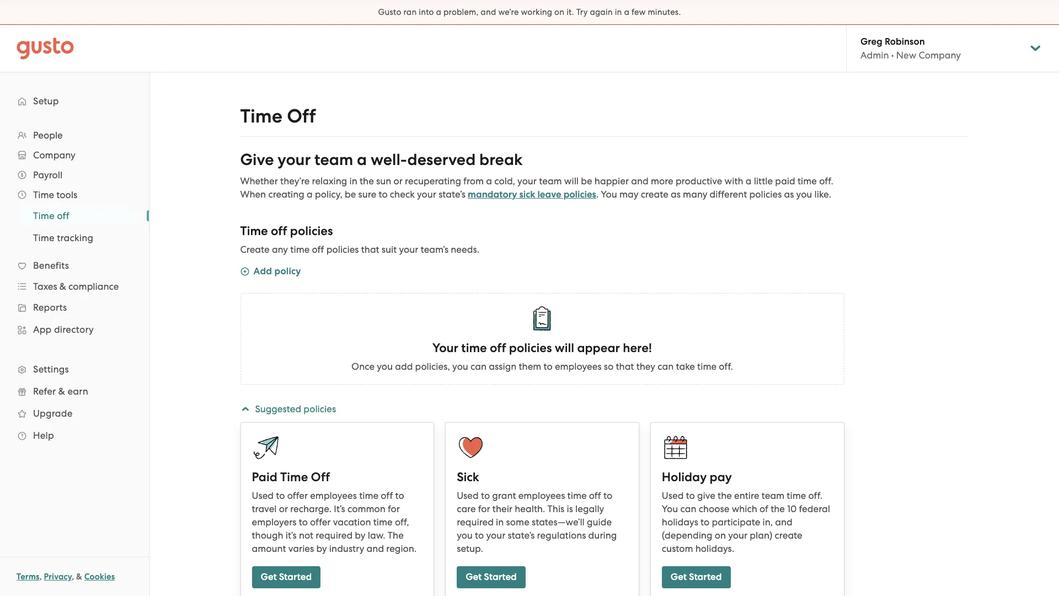 Task type: describe. For each thing, give the bounding box(es) containing it.
during
[[589, 530, 617, 541]]

time off
[[33, 210, 69, 221]]

reports link
[[11, 298, 138, 317]]

list containing time off
[[0, 205, 149, 249]]

time for time tools
[[33, 189, 54, 200]]

time up law.
[[374, 517, 393, 528]]

or inside the used to offer employees time off to travel or recharge. it's common for employers to offer vacation time off, though it's not required by law. the amount varies by industry and region.
[[279, 503, 288, 515]]

.
[[597, 189, 599, 200]]

common
[[348, 503, 386, 515]]

benefits
[[33, 260, 69, 271]]

to left 'give'
[[687, 490, 696, 501]]

company inside dropdown button
[[33, 150, 75, 161]]

payroll
[[33, 169, 62, 181]]

holiday
[[662, 470, 707, 485]]

gusto navigation element
[[0, 72, 149, 464]]

some
[[507, 517, 530, 528]]

a right with
[[746, 176, 752, 187]]

recharge.
[[291, 503, 332, 515]]

policies inside tab
[[304, 404, 336, 415]]

any
[[272, 244, 288, 255]]

not
[[299, 530, 314, 541]]

appear
[[578, 341, 620, 356]]

here!
[[623, 341, 653, 356]]

get for sick
[[466, 571, 482, 583]]

your inside time off policies create any time off policies that suit your team's needs.
[[399, 244, 419, 255]]

1 vertical spatial off.
[[720, 361, 734, 372]]

time up common at left bottom
[[359, 490, 379, 501]]

to right them
[[544, 361, 553, 372]]

arrow right image
[[238, 404, 252, 414]]

off. inside whether they're relaxing in the sun or recuperating from a cold, your team will be happier and more productive with a little paid time off. when creating a policy, be sure to check your state's
[[820, 176, 834, 187]]

policies right leave
[[564, 189, 597, 200]]

different
[[710, 189, 748, 200]]

payroll button
[[11, 165, 138, 185]]

and inside the used to offer employees time off to travel or recharge. it's common for employers to offer vacation time off, though it's not required by law. the amount varies by industry and region.
[[367, 543, 384, 554]]

earn
[[68, 386, 88, 397]]

employees down 'appear'
[[555, 361, 602, 372]]

company button
[[11, 145, 138, 165]]

taxes & compliance button
[[11, 277, 138, 296]]

0 vertical spatial in
[[615, 7, 623, 17]]

terms , privacy , & cookies
[[17, 572, 115, 582]]

taxes
[[33, 281, 57, 292]]

app directory link
[[11, 320, 138, 340]]

like.
[[815, 189, 832, 200]]

to down choose on the bottom right of the page
[[701, 517, 710, 528]]

get started for paid time off
[[261, 571, 312, 583]]

1 horizontal spatial the
[[718, 490, 733, 501]]

their
[[493, 503, 513, 515]]

little
[[754, 176, 774, 187]]

directory
[[54, 324, 94, 335]]

policies down policy,
[[290, 224, 333, 238]]

take
[[677, 361, 696, 372]]

time right paid
[[280, 470, 308, 485]]

a left policy,
[[307, 189, 313, 200]]

cookies
[[84, 572, 115, 582]]

care
[[457, 503, 476, 515]]

it.
[[567, 7, 575, 17]]

holidays.
[[696, 543, 735, 554]]

to up the not
[[299, 517, 308, 528]]

on inside the used to give the entire team time off. you can choose which of the 10 federal holidays to participate in, and (depending on your plan) create custom holidays.
[[715, 530, 727, 541]]

guide
[[587, 517, 612, 528]]

suggested
[[255, 404, 302, 415]]

mandatory sick leave policies link
[[468, 189, 597, 200]]

your time off policies will appear here!
[[433, 341, 653, 356]]

assign
[[489, 361, 517, 372]]

time inside used to grant employees time off to care for their health. this is legally required in some states—we'll guide you to your state's regulations during setup.
[[568, 490, 587, 501]]

add policy button
[[240, 265, 301, 280]]

or inside whether they're relaxing in the sun or recuperating from a cold, your team will be happier and more productive with a little paid time off. when creating a policy, be sure to check your state's
[[394, 176, 403, 187]]

tracking
[[57, 232, 93, 243]]

upgrade link
[[11, 404, 138, 423]]

terms
[[17, 572, 40, 582]]

travel
[[252, 503, 277, 515]]

is
[[567, 503, 574, 515]]

to up off,
[[396, 490, 405, 501]]

ran
[[404, 7, 417, 17]]

off up the any
[[271, 224, 287, 238]]

regulations
[[537, 530, 587, 541]]

whether they're relaxing in the sun or recuperating from a cold, your team will be happier and more productive with a little paid time off. when creating a policy, be sure to check your state's
[[240, 176, 834, 200]]

your up sick
[[518, 176, 537, 187]]

time inside the used to give the entire team time off. you can choose which of the 10 federal holidays to participate in, and (depending on your plan) create custom holidays.
[[787, 490, 807, 501]]

the inside whether they're relaxing in the sun or recuperating from a cold, your team will be happier and more productive with a little paid time off. when creating a policy, be sure to check your state's
[[360, 176, 374, 187]]

your
[[433, 341, 459, 356]]

they're
[[280, 176, 310, 187]]

list containing people
[[0, 125, 149, 447]]

get started for holiday pay
[[671, 571, 722, 583]]

creating
[[269, 189, 305, 200]]

company inside greg robinson admin • new company
[[919, 50, 962, 61]]

with
[[725, 176, 744, 187]]

federal
[[800, 503, 831, 515]]

used to offer employees time off to travel or recharge. it's common for employers to offer vacation time off, though it's not required by law. the amount varies by industry and region.
[[252, 490, 417, 554]]

custom
[[662, 543, 694, 554]]

compliance
[[69, 281, 119, 292]]

1 horizontal spatial be
[[581, 176, 593, 187]]

and inside whether they're relaxing in the sun or recuperating from a cold, your team will be happier and more productive with a little paid time off. when creating a policy, be sure to check your state's
[[632, 176, 649, 187]]

help link
[[11, 426, 138, 446]]

2 , from the left
[[72, 572, 74, 582]]

of
[[760, 503, 769, 515]]

terms link
[[17, 572, 40, 582]]

help
[[33, 430, 54, 441]]

privacy link
[[44, 572, 72, 582]]

them
[[519, 361, 542, 372]]

settings
[[33, 364, 69, 375]]

you inside mandatory sick leave policies . you may create as many different policies as you like.
[[797, 189, 813, 200]]

1 vertical spatial by
[[317, 543, 327, 554]]

mandatory
[[468, 189, 518, 200]]

again
[[590, 7, 613, 17]]

policies inside mandatory sick leave policies . you may create as many different policies as you like.
[[750, 189, 782, 200]]

problem,
[[444, 7, 479, 17]]

0 vertical spatial by
[[355, 530, 366, 541]]

app
[[33, 324, 52, 335]]

employers
[[252, 517, 297, 528]]

cookies button
[[84, 570, 115, 584]]

to up travel
[[276, 490, 285, 501]]

once
[[352, 361, 375, 372]]

create
[[240, 244, 270, 255]]

time right take
[[698, 361, 717, 372]]

relaxing
[[312, 176, 347, 187]]

law.
[[368, 530, 386, 541]]

used to grant employees time off to care for their health. this is legally required in some states—we'll guide you to your state's regulations during setup.
[[457, 490, 617, 554]]

legally
[[576, 503, 605, 515]]

off inside the gusto navigation element
[[57, 210, 69, 221]]

you inside used to grant employees time off to care for their health. this is legally required in some states—we'll guide you to your state's regulations during setup.
[[457, 530, 473, 541]]

your inside used to grant employees time off to care for their health. this is legally required in some states—we'll guide you to your state's regulations during setup.
[[487, 530, 506, 541]]

admin
[[861, 50, 890, 61]]

choose
[[699, 503, 730, 515]]

time inside whether they're relaxing in the sun or recuperating from a cold, your team will be happier and more productive with a little paid time off. when creating a policy, be sure to check your state's
[[798, 176, 818, 187]]

paid
[[252, 470, 278, 485]]

0 horizontal spatial can
[[471, 361, 487, 372]]

used for paid time off
[[252, 490, 274, 501]]

used to give the entire team time off. you can choose which of the 10 federal holidays to participate in, and (depending on your plan) create custom holidays.
[[662, 490, 831, 554]]

time for time off policies create any time off policies that suit your team's needs.
[[240, 224, 268, 238]]

module__icon___go7vc image
[[240, 267, 249, 276]]

vacation
[[333, 517, 371, 528]]

2 vertical spatial &
[[76, 572, 82, 582]]

1 , from the left
[[40, 572, 42, 582]]

create inside mandatory sick leave policies . you may create as many different policies as you like.
[[641, 189, 669, 200]]

you inside the used to give the entire team time off. you can choose which of the 10 federal holidays to participate in, and (depending on your plan) create custom holidays.
[[662, 503, 679, 515]]

used for holiday pay
[[662, 490, 684, 501]]

your down recuperating
[[417, 189, 437, 200]]



Task type: vqa. For each thing, say whether or not it's contained in the screenshot.
Than
no



Task type: locate. For each thing, give the bounding box(es) containing it.
get for paid time off
[[261, 571, 277, 583]]

1 horizontal spatial in
[[496, 517, 504, 528]]

whether
[[240, 176, 278, 187]]

& for compliance
[[60, 281, 66, 292]]

get for holiday pay
[[671, 571, 687, 583]]

2 get started from the left
[[466, 571, 517, 583]]

0 horizontal spatial as
[[671, 189, 681, 200]]

1 horizontal spatial on
[[715, 530, 727, 541]]

and up mandatory sick leave policies . you may create as many different policies as you like.
[[632, 176, 649, 187]]

on left it.
[[555, 7, 565, 17]]

get down amount
[[261, 571, 277, 583]]

time up give on the top of page
[[240, 105, 283, 128]]

get down 'setup.'
[[466, 571, 482, 583]]

employees for paid time off
[[310, 490, 357, 501]]

in right again
[[615, 7, 623, 17]]

state's down recuperating
[[439, 189, 466, 200]]

paid
[[776, 176, 796, 187]]

policies down little
[[750, 189, 782, 200]]

time for time tracking
[[33, 232, 55, 243]]

can right they
[[658, 361, 674, 372]]

required down care
[[457, 517, 494, 528]]

as
[[671, 189, 681, 200], [785, 189, 795, 200]]

many
[[684, 189, 708, 200]]

and inside the used to give the entire team time off. you can choose which of the 10 federal holidays to participate in, and (depending on your plan) create custom holidays.
[[776, 517, 793, 528]]

state's down some
[[508, 530, 535, 541]]

may
[[620, 189, 639, 200]]

started for holiday pay
[[690, 571, 722, 583]]

as down paid
[[785, 189, 795, 200]]

once you add policies, you can assign them to employees so that they can take time off.
[[352, 361, 734, 372]]

1 get from the left
[[261, 571, 277, 583]]

10
[[788, 503, 797, 515]]

time inside time off policies create any time off policies that suit your team's needs.
[[291, 244, 310, 255]]

be left 'happier'
[[581, 176, 593, 187]]

for up off,
[[388, 503, 400, 515]]

time up create
[[240, 224, 268, 238]]

0 horizontal spatial in
[[350, 176, 358, 187]]

a right into
[[436, 7, 442, 17]]

3 used from the left
[[662, 490, 684, 501]]

and
[[481, 7, 497, 17], [632, 176, 649, 187], [776, 517, 793, 528], [367, 543, 384, 554]]

2 horizontal spatial the
[[771, 503, 786, 515]]

setup
[[33, 96, 59, 107]]

1 horizontal spatial state's
[[508, 530, 535, 541]]

1 vertical spatial you
[[662, 503, 679, 515]]

2 list from the top
[[0, 205, 149, 249]]

& inside "link"
[[58, 386, 65, 397]]

1 list from the top
[[0, 125, 149, 447]]

1 vertical spatial that
[[616, 361, 635, 372]]

employees up 'health.'
[[519, 490, 566, 501]]

, left cookies
[[72, 572, 74, 582]]

offer up 'recharge.'
[[287, 490, 308, 501]]

and down 10 at the right bottom
[[776, 517, 793, 528]]

you up holidays
[[662, 503, 679, 515]]

state's inside used to grant employees time off to care for their health. this is legally required in some states—we'll guide you to your state's regulations during setup.
[[508, 530, 535, 541]]

time right the any
[[291, 244, 310, 255]]

1 vertical spatial offer
[[310, 517, 331, 528]]

reports
[[33, 302, 67, 313]]

we're
[[499, 7, 519, 17]]

& left cookies
[[76, 572, 82, 582]]

0 horizontal spatial or
[[279, 503, 288, 515]]

0 horizontal spatial create
[[641, 189, 669, 200]]

0 vertical spatial be
[[581, 176, 593, 187]]

team up of
[[762, 490, 785, 501]]

2 vertical spatial the
[[771, 503, 786, 515]]

a left few
[[625, 7, 630, 17]]

used for sick
[[457, 490, 479, 501]]

0 vertical spatial off
[[287, 105, 316, 128]]

suggested policies tab
[[238, 396, 845, 422]]

started
[[279, 571, 312, 583], [484, 571, 517, 583], [690, 571, 722, 583]]

states—we'll
[[532, 517, 585, 528]]

0 horizontal spatial used
[[252, 490, 274, 501]]

participate
[[712, 517, 761, 528]]

in inside whether they're relaxing in the sun or recuperating from a cold, your team will be happier and more productive with a little paid time off. when creating a policy, be sure to check your state's
[[350, 176, 358, 187]]

a left well-
[[357, 150, 367, 169]]

required inside used to grant employees time off to care for their health. this is legally required in some states—we'll guide you to your state's regulations during setup.
[[457, 517, 494, 528]]

0 vertical spatial the
[[360, 176, 374, 187]]

started for sick
[[484, 571, 517, 583]]

time up 10 at the right bottom
[[787, 490, 807, 501]]

from
[[464, 176, 484, 187]]

in right the relaxing
[[350, 176, 358, 187]]

refer
[[33, 386, 56, 397]]

state's inside whether they're relaxing in the sun or recuperating from a cold, your team will be happier and more productive with a little paid time off. when creating a policy, be sure to check your state's
[[439, 189, 466, 200]]

policies up them
[[509, 341, 552, 356]]

your down participate
[[729, 530, 748, 541]]

1 vertical spatial or
[[279, 503, 288, 515]]

1 horizontal spatial required
[[457, 517, 494, 528]]

suggested policies
[[255, 404, 336, 415]]

can up holidays
[[681, 503, 697, 515]]

0 vertical spatial or
[[394, 176, 403, 187]]

1 vertical spatial required
[[316, 530, 353, 541]]

you left add
[[377, 361, 393, 372]]

will up once you add policies, you can assign them to employees so that they can take time off. at the bottom
[[555, 341, 575, 356]]

in inside used to grant employees time off to care for their health. this is legally required in some states—we'll guide you to your state's regulations during setup.
[[496, 517, 504, 528]]

0 vertical spatial off.
[[820, 176, 834, 187]]

1 vertical spatial &
[[58, 386, 65, 397]]

used up travel
[[252, 490, 274, 501]]

time right "your"
[[462, 341, 487, 356]]

sick
[[457, 470, 480, 485]]

for inside the used to offer employees time off to travel or recharge. it's common for employers to offer vacation time off, though it's not required by law. the amount varies by industry and region.
[[388, 503, 400, 515]]

off inside used to grant employees time off to care for their health. this is legally required in some states—we'll guide you to your state's regulations during setup.
[[590, 490, 602, 501]]

and down law.
[[367, 543, 384, 554]]

settings link
[[11, 359, 138, 379]]

1 horizontal spatial team
[[539, 176, 562, 187]]

they
[[637, 361, 656, 372]]

will inside whether they're relaxing in the sun or recuperating from a cold, your team will be happier and more productive with a little paid time off. when creating a policy, be sure to check your state's
[[565, 176, 579, 187]]

& inside dropdown button
[[60, 281, 66, 292]]

used down holiday
[[662, 490, 684, 501]]

1 vertical spatial on
[[715, 530, 727, 541]]

setup.
[[457, 543, 484, 554]]

0 vertical spatial required
[[457, 517, 494, 528]]

time tracking
[[33, 232, 93, 243]]

1 vertical spatial will
[[555, 341, 575, 356]]

1 vertical spatial company
[[33, 150, 75, 161]]

by down vacation
[[355, 530, 366, 541]]

0 horizontal spatial for
[[388, 503, 400, 515]]

1 horizontal spatial that
[[616, 361, 635, 372]]

off. inside the used to give the entire team time off. you can choose which of the 10 federal holidays to participate in, and (depending on your plan) create custom holidays.
[[809, 490, 823, 501]]

1 horizontal spatial get started
[[466, 571, 517, 583]]

can inside the used to give the entire team time off. you can choose which of the 10 federal holidays to participate in, and (depending on your plan) create custom holidays.
[[681, 503, 697, 515]]

recuperating
[[405, 176, 461, 187]]

this
[[548, 503, 565, 515]]

create down more
[[641, 189, 669, 200]]

(depending
[[662, 530, 713, 541]]

get down custom on the right of page
[[671, 571, 687, 583]]

time off policies create any time off policies that suit your team's needs.
[[240, 224, 480, 255]]

1 horizontal spatial as
[[785, 189, 795, 200]]

get started down varies
[[261, 571, 312, 583]]

policies left suit
[[327, 244, 359, 255]]

2 used from the left
[[457, 490, 479, 501]]

0 vertical spatial on
[[555, 7, 565, 17]]

0 vertical spatial you
[[601, 189, 618, 200]]

employees inside used to grant employees time off to care for their health. this is legally required in some states—we'll guide you to your state's regulations during setup.
[[519, 490, 566, 501]]

the right of
[[771, 503, 786, 515]]

2 vertical spatial off.
[[809, 490, 823, 501]]

create inside the used to give the entire team time off. you can choose which of the 10 federal holidays to participate in, and (depending on your plan) create custom holidays.
[[775, 530, 803, 541]]

you inside mandatory sick leave policies . you may create as many different policies as you like.
[[601, 189, 618, 200]]

1 horizontal spatial company
[[919, 50, 962, 61]]

0 horizontal spatial team
[[315, 150, 353, 169]]

in down their
[[496, 517, 504, 528]]

2 for from the left
[[479, 503, 491, 515]]

to left grant
[[481, 490, 490, 501]]

time
[[240, 105, 283, 128], [33, 189, 54, 200], [33, 210, 55, 221], [240, 224, 268, 238], [33, 232, 55, 243], [280, 470, 308, 485]]

your up they're
[[278, 150, 311, 169]]

industry
[[330, 543, 365, 554]]

1 vertical spatial state's
[[508, 530, 535, 541]]

off down tools at the top left of page
[[57, 210, 69, 221]]

2 as from the left
[[785, 189, 795, 200]]

,
[[40, 572, 42, 582], [72, 572, 74, 582]]

you up 'setup.'
[[457, 530, 473, 541]]

get started down 'setup.'
[[466, 571, 517, 583]]

0 horizontal spatial be
[[345, 189, 356, 200]]

get
[[261, 571, 277, 583], [466, 571, 482, 583], [671, 571, 687, 583]]

1 horizontal spatial for
[[479, 503, 491, 515]]

give
[[698, 490, 716, 501]]

1 horizontal spatial by
[[355, 530, 366, 541]]

1 vertical spatial team
[[539, 176, 562, 187]]

used inside used to grant employees time off to care for their health. this is legally required in some states—we'll guide you to your state's regulations during setup.
[[457, 490, 479, 501]]

the up "sure"
[[360, 176, 374, 187]]

& for earn
[[58, 386, 65, 397]]

varies
[[289, 543, 314, 554]]

3 started from the left
[[690, 571, 722, 583]]

off
[[287, 105, 316, 128], [311, 470, 330, 485]]

0 vertical spatial team
[[315, 150, 353, 169]]

1 vertical spatial off
[[311, 470, 330, 485]]

off up legally
[[590, 490, 602, 501]]

1 as from the left
[[671, 189, 681, 200]]

pay
[[710, 470, 732, 485]]

0 horizontal spatial get
[[261, 571, 277, 583]]

0 horizontal spatial by
[[317, 543, 327, 554]]

as down more
[[671, 189, 681, 200]]

off up the assign
[[490, 341, 507, 356]]

& right taxes
[[60, 281, 66, 292]]

time up "like."
[[798, 176, 818, 187]]

0 vertical spatial &
[[60, 281, 66, 292]]

policy,
[[315, 189, 343, 200]]

1 for from the left
[[388, 503, 400, 515]]

1 horizontal spatial started
[[484, 571, 517, 583]]

offer
[[287, 490, 308, 501], [310, 517, 331, 528]]

to inside whether they're relaxing in the sun or recuperating from a cold, your team will be happier and more productive with a little paid time off. when creating a policy, be sure to check your state's
[[379, 189, 388, 200]]

or up check
[[394, 176, 403, 187]]

2 started from the left
[[484, 571, 517, 583]]

time down time tools
[[33, 210, 55, 221]]

2 horizontal spatial used
[[662, 490, 684, 501]]

break
[[480, 150, 523, 169]]

time for time off
[[33, 210, 55, 221]]

0 horizontal spatial ,
[[40, 572, 42, 582]]

2 horizontal spatial started
[[690, 571, 722, 583]]

by right varies
[[317, 543, 327, 554]]

your right suit
[[399, 244, 419, 255]]

company
[[919, 50, 962, 61], [33, 150, 75, 161]]

time down payroll
[[33, 189, 54, 200]]

0 horizontal spatial company
[[33, 150, 75, 161]]

2 horizontal spatial team
[[762, 490, 785, 501]]

0 horizontal spatial the
[[360, 176, 374, 187]]

used inside the used to give the entire team time off. you can choose which of the 10 federal holidays to participate in, and (depending on your plan) create custom holidays.
[[662, 490, 684, 501]]

on up holidays.
[[715, 530, 727, 541]]

time off
[[240, 105, 316, 128]]

employees inside the used to offer employees time off to travel or recharge. it's common for employers to offer vacation time off, though it's not required by law. the amount varies by industry and region.
[[310, 490, 357, 501]]

1 horizontal spatial get
[[466, 571, 482, 583]]

0 horizontal spatial state's
[[439, 189, 466, 200]]

0 horizontal spatial started
[[279, 571, 312, 583]]

will
[[565, 176, 579, 187], [555, 341, 575, 356]]

time tools
[[33, 189, 77, 200]]

and left we're
[[481, 7, 497, 17]]

time inside time off policies create any time off policies that suit your team's needs.
[[240, 224, 268, 238]]

employees for sick
[[519, 490, 566, 501]]

to up 'setup.'
[[475, 530, 484, 541]]

1 horizontal spatial you
[[662, 503, 679, 515]]

holiday pay
[[662, 470, 732, 485]]

for inside used to grant employees time off to care for their health. this is legally required in some states—we'll guide you to your state's regulations during setup.
[[479, 503, 491, 515]]

team inside whether they're relaxing in the sun or recuperating from a cold, your team will be happier and more productive with a little paid time off. when creating a policy, be sure to check your state's
[[539, 176, 562, 187]]

list
[[0, 125, 149, 447], [0, 205, 149, 249]]

team up the relaxing
[[315, 150, 353, 169]]

add
[[254, 266, 272, 277]]

2 horizontal spatial get
[[671, 571, 687, 583]]

2 horizontal spatial get started
[[671, 571, 722, 583]]

0 vertical spatial offer
[[287, 490, 308, 501]]

0 vertical spatial create
[[641, 189, 669, 200]]

0 vertical spatial company
[[919, 50, 962, 61]]

1 started from the left
[[279, 571, 312, 583]]

sick
[[520, 189, 536, 200]]

2 get from the left
[[466, 571, 482, 583]]

sun
[[377, 176, 392, 187]]

team's
[[421, 244, 449, 255]]

1 horizontal spatial used
[[457, 490, 479, 501]]

suit
[[382, 244, 397, 255]]

required
[[457, 517, 494, 528], [316, 530, 353, 541]]

0 vertical spatial state's
[[439, 189, 466, 200]]

can
[[471, 361, 487, 372], [658, 361, 674, 372], [681, 503, 697, 515]]

employees up it's
[[310, 490, 357, 501]]

give your team a well-deserved break
[[240, 150, 523, 169]]

0 horizontal spatial on
[[555, 7, 565, 17]]

you
[[797, 189, 813, 200], [377, 361, 393, 372], [453, 361, 469, 372], [457, 530, 473, 541]]

that left suit
[[361, 244, 380, 255]]

2 horizontal spatial in
[[615, 7, 623, 17]]

1 vertical spatial be
[[345, 189, 356, 200]]

will left 'happier'
[[565, 176, 579, 187]]

policies right suggested
[[304, 404, 336, 415]]

get started for sick
[[466, 571, 517, 583]]

company down people
[[33, 150, 75, 161]]

3 get from the left
[[671, 571, 687, 583]]

policy
[[275, 266, 301, 277]]

0 horizontal spatial you
[[601, 189, 618, 200]]

started for paid time off
[[279, 571, 312, 583]]

2 vertical spatial in
[[496, 517, 504, 528]]

off. up federal
[[809, 490, 823, 501]]

0 horizontal spatial required
[[316, 530, 353, 541]]

health.
[[515, 503, 546, 515]]

that inside time off policies create any time off policies that suit your team's needs.
[[361, 244, 380, 255]]

team inside the used to give the entire team time off. you can choose which of the 10 federal holidays to participate in, and (depending on your plan) create custom holidays.
[[762, 490, 785, 501]]

required inside the used to offer employees time off to travel or recharge. it's common for employers to offer vacation time off, though it's not required by law. the amount varies by industry and region.
[[316, 530, 353, 541]]

•
[[892, 50, 895, 61]]

2 vertical spatial team
[[762, 490, 785, 501]]

0 horizontal spatial offer
[[287, 490, 308, 501]]

company right new
[[919, 50, 962, 61]]

0 horizontal spatial get started
[[261, 571, 312, 583]]

or up employers
[[279, 503, 288, 515]]

the up choose on the bottom right of the page
[[718, 490, 733, 501]]

minutes.
[[648, 7, 682, 17]]

1 horizontal spatial ,
[[72, 572, 74, 582]]

0 vertical spatial will
[[565, 176, 579, 187]]

try
[[577, 7, 588, 17]]

time inside dropdown button
[[33, 189, 54, 200]]

to up legally
[[604, 490, 613, 501]]

sure
[[359, 189, 377, 200]]

tools
[[56, 189, 77, 200]]

& left earn
[[58, 386, 65, 397]]

1 horizontal spatial or
[[394, 176, 403, 187]]

off right the any
[[312, 244, 324, 255]]

the
[[360, 176, 374, 187], [718, 490, 733, 501], [771, 503, 786, 515]]

1 horizontal spatial can
[[658, 361, 674, 372]]

1 used from the left
[[252, 490, 274, 501]]

add
[[395, 361, 413, 372]]

1 vertical spatial in
[[350, 176, 358, 187]]

can left the assign
[[471, 361, 487, 372]]

your inside the used to give the entire team time off. you can choose which of the 10 federal holidays to participate in, and (depending on your plan) create custom holidays.
[[729, 530, 748, 541]]

0 horizontal spatial that
[[361, 244, 380, 255]]

to down sun
[[379, 189, 388, 200]]

it's
[[286, 530, 297, 541]]

you left "like."
[[797, 189, 813, 200]]

when
[[240, 189, 266, 200]]

used up care
[[457, 490, 479, 501]]

off inside the used to offer employees time off to travel or recharge. it's common for employers to offer vacation time off, though it's not required by law. the amount varies by industry and region.
[[381, 490, 393, 501]]

2 horizontal spatial can
[[681, 503, 697, 515]]

be left "sure"
[[345, 189, 356, 200]]

home image
[[17, 37, 74, 59]]

1 vertical spatial create
[[775, 530, 803, 541]]

working
[[521, 7, 553, 17]]

refer & earn link
[[11, 381, 138, 401]]

1 get started from the left
[[261, 571, 312, 583]]

a
[[436, 7, 442, 17], [625, 7, 630, 17], [357, 150, 367, 169], [487, 176, 492, 187], [746, 176, 752, 187], [307, 189, 313, 200]]

off. right take
[[720, 361, 734, 372]]

3 get started from the left
[[671, 571, 722, 583]]

offer down 'recharge.'
[[310, 517, 331, 528]]

time for time off
[[240, 105, 283, 128]]

which
[[732, 503, 758, 515]]

1 horizontal spatial offer
[[310, 517, 331, 528]]

off,
[[395, 517, 409, 528]]

time up is
[[568, 490, 587, 501]]

off. up "like."
[[820, 176, 834, 187]]

time down time off on the top of the page
[[33, 232, 55, 243]]

1 horizontal spatial create
[[775, 530, 803, 541]]

used inside the used to offer employees time off to travel or recharge. it's common for employers to offer vacation time off, though it's not required by law. the amount varies by industry and region.
[[252, 490, 274, 501]]

time tracking link
[[20, 228, 138, 248]]

region.
[[387, 543, 417, 554]]

though
[[252, 530, 284, 541]]

0 vertical spatial that
[[361, 244, 380, 255]]

1 vertical spatial the
[[718, 490, 733, 501]]

you down "your"
[[453, 361, 469, 372]]

new
[[897, 50, 917, 61]]

, left privacy link
[[40, 572, 42, 582]]

into
[[419, 7, 434, 17]]

&
[[60, 281, 66, 292], [58, 386, 65, 397], [76, 572, 82, 582]]

for right care
[[479, 503, 491, 515]]

a up "mandatory"
[[487, 176, 492, 187]]



